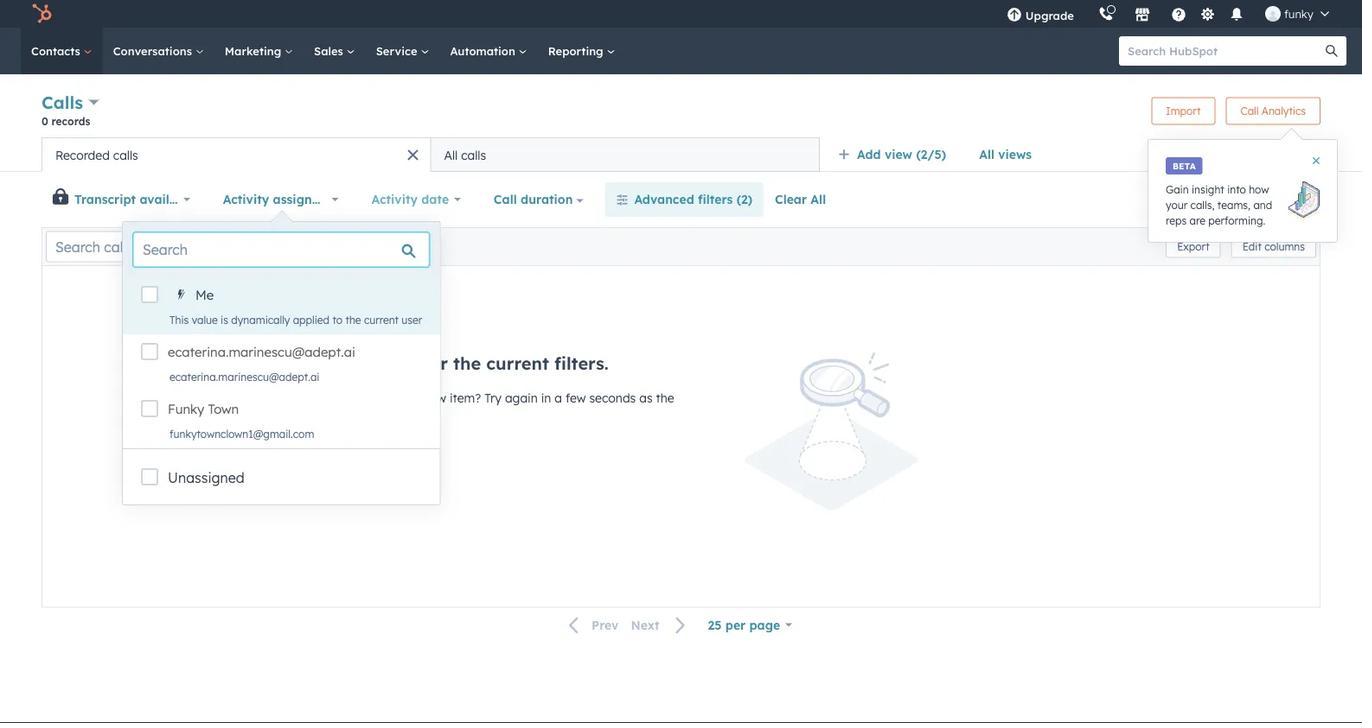 Task type: vqa. For each thing, say whether or not it's contained in the screenshot.
2nd +
no



Task type: locate. For each thing, give the bounding box(es) containing it.
notifications image
[[1229, 8, 1244, 23]]

import
[[1166, 105, 1201, 118]]

1 vertical spatial view
[[1284, 193, 1306, 206]]

0 horizontal spatial current
[[364, 314, 399, 326]]

seconds
[[589, 391, 636, 406]]

funky
[[168, 401, 204, 418]]

call left duration
[[494, 192, 517, 207]]

all inside all calls button
[[444, 147, 458, 163]]

1 vertical spatial the
[[453, 353, 481, 374]]

the right for
[[453, 353, 481, 374]]

2 activity from the left
[[371, 192, 418, 207]]

view right save
[[1284, 193, 1306, 206]]

0 vertical spatial ecaterina.marinescu@adept.ai
[[168, 344, 355, 361]]

the right applied
[[345, 314, 361, 326]]

clear all
[[775, 192, 826, 207]]

2 vertical spatial to
[[374, 391, 386, 406]]

1 vertical spatial call
[[494, 192, 517, 207]]

a right see
[[412, 391, 420, 406]]

view
[[885, 147, 913, 162], [1284, 193, 1306, 206]]

settings image
[[1200, 7, 1215, 23]]

edit columns button
[[1231, 236, 1316, 258]]

all for all views
[[979, 147, 995, 162]]

performing.
[[1208, 214, 1266, 227]]

0 vertical spatial the
[[345, 314, 361, 326]]

call duration button
[[482, 182, 595, 217]]

2 a from the left
[[555, 391, 562, 406]]

teams,
[[1218, 198, 1251, 211]]

activity down recorded calls button
[[223, 192, 269, 207]]

25 per page
[[708, 618, 780, 633]]

2 calls from the left
[[461, 147, 486, 163]]

me
[[195, 287, 214, 304]]

in
[[541, 391, 551, 406]]

clear all button
[[764, 182, 837, 217]]

call left analytics
[[1241, 105, 1259, 118]]

marketing
[[225, 44, 285, 58]]

list box containing me
[[123, 278, 440, 449]]

0 horizontal spatial all
[[444, 147, 458, 163]]

see
[[390, 391, 409, 406]]

calls up activity date popup button
[[461, 147, 486, 163]]

current left the user
[[364, 314, 399, 326]]

1 horizontal spatial all
[[811, 192, 826, 207]]

call analytics
[[1241, 105, 1306, 118]]

0 records
[[42, 115, 90, 128]]

reporting link
[[538, 28, 626, 74]]

no
[[314, 353, 339, 374]]

dynamically
[[231, 314, 290, 326]]

beta
[[1173, 160, 1196, 171]]

menu
[[994, 0, 1341, 28]]

view inside 'popup button'
[[885, 147, 913, 162]]

are
[[1190, 214, 1206, 227]]

the inside expecting to see a new item? try again in a few seconds as the system catches up.
[[656, 391, 674, 406]]

1 horizontal spatial calls
[[461, 147, 486, 163]]

1 horizontal spatial current
[[486, 353, 549, 374]]

call inside "call duration" button
[[494, 192, 517, 207]]

to left see
[[374, 391, 386, 406]]

funkytownclown1@gmail.com
[[170, 428, 314, 441]]

list box
[[123, 278, 440, 449]]

no matches for the current filters.
[[314, 353, 609, 374]]

and
[[1254, 198, 1272, 211]]

unassigned
[[168, 470, 245, 487]]

1 calls from the left
[[113, 147, 138, 163]]

0 horizontal spatial a
[[412, 391, 420, 406]]

1 horizontal spatial view
[[1284, 193, 1306, 206]]

transcript available button
[[70, 182, 201, 217]]

activity date button
[[360, 182, 472, 217]]

duration
[[521, 192, 573, 207]]

all up date
[[444, 147, 458, 163]]

current up again
[[486, 353, 549, 374]]

transcript
[[74, 192, 136, 207]]

recorded calls button
[[42, 138, 431, 172]]

filters
[[698, 192, 733, 207]]

conversations
[[113, 44, 195, 58]]

1 vertical spatial ecaterina.marinescu@adept.ai
[[170, 371, 320, 384]]

2 horizontal spatial the
[[656, 391, 674, 406]]

1 activity from the left
[[223, 192, 269, 207]]

view right add
[[885, 147, 913, 162]]

0 vertical spatial to
[[331, 192, 343, 207]]

1 horizontal spatial activity
[[371, 192, 418, 207]]

save view button
[[1227, 186, 1321, 214]]

for
[[423, 353, 448, 374]]

2 vertical spatial the
[[656, 391, 674, 406]]

value
[[192, 314, 218, 326]]

1 horizontal spatial a
[[555, 391, 562, 406]]

call analytics link
[[1226, 97, 1321, 125]]

to
[[331, 192, 343, 207], [332, 314, 343, 326], [374, 391, 386, 406]]

0 horizontal spatial calls
[[113, 147, 138, 163]]

calls
[[113, 147, 138, 163], [461, 147, 486, 163]]

0 vertical spatial view
[[885, 147, 913, 162]]

view inside button
[[1284, 193, 1306, 206]]

up.
[[406, 412, 423, 427]]

filters.
[[554, 353, 609, 374]]

activity date
[[371, 192, 449, 207]]

add view (2/5)
[[857, 147, 946, 162]]

1 vertical spatial to
[[332, 314, 343, 326]]

next
[[631, 618, 660, 633]]

advanced
[[634, 192, 694, 207]]

notifications button
[[1222, 0, 1251, 28]]

activity left date
[[371, 192, 418, 207]]

funky town image
[[1265, 6, 1281, 22]]

call inside call analytics 'link'
[[1241, 105, 1259, 118]]

0 horizontal spatial call
[[494, 192, 517, 207]]

0 horizontal spatial the
[[345, 314, 361, 326]]

2 horizontal spatial all
[[979, 147, 995, 162]]

reporting
[[548, 44, 607, 58]]

funky town
[[168, 401, 239, 418]]

insight
[[1192, 183, 1224, 196]]

this value is dynamically applied to the current user
[[170, 314, 422, 326]]

all inside all views link
[[979, 147, 995, 162]]

automation
[[450, 44, 519, 58]]

your
[[1166, 198, 1188, 211]]

ecaterina.marinescu@adept.ai up town
[[170, 371, 320, 384]]

contacts link
[[21, 28, 103, 74]]

service link
[[366, 28, 440, 74]]

this
[[170, 314, 189, 326]]

a right in
[[555, 391, 562, 406]]

all views link
[[968, 138, 1043, 172]]

automation link
[[440, 28, 538, 74]]

how
[[1249, 183, 1269, 196]]

all left views
[[979, 147, 995, 162]]

0 vertical spatial call
[[1241, 105, 1259, 118]]

to right assigned
[[331, 192, 343, 207]]

recorded
[[55, 147, 110, 163]]

advanced filters (2)
[[634, 192, 753, 207]]

1 vertical spatial current
[[486, 353, 549, 374]]

a
[[412, 391, 420, 406], [555, 391, 562, 406]]

0 vertical spatial current
[[364, 314, 399, 326]]

pagination navigation
[[559, 614, 697, 637]]

0 horizontal spatial activity
[[223, 192, 269, 207]]

call for call duration
[[494, 192, 517, 207]]

the inside list box
[[345, 314, 361, 326]]

ecaterina.marinescu@adept.ai down the dynamically
[[168, 344, 355, 361]]

calls right the recorded
[[113, 147, 138, 163]]

1 horizontal spatial call
[[1241, 105, 1259, 118]]

save
[[1257, 193, 1281, 206]]

calls banner
[[42, 90, 1321, 138]]

marketing link
[[214, 28, 304, 74]]

help button
[[1164, 0, 1193, 28]]

(2)
[[737, 192, 753, 207]]

all right the clear
[[811, 192, 826, 207]]

few
[[566, 391, 586, 406]]

0 horizontal spatial view
[[885, 147, 913, 162]]

to right applied
[[332, 314, 343, 326]]

transcript available
[[74, 192, 195, 207]]

the right as
[[656, 391, 674, 406]]

hubspot link
[[21, 3, 65, 24]]

ecaterina.marinescu@adept.ai
[[168, 344, 355, 361], [170, 371, 320, 384]]



Task type: describe. For each thing, give the bounding box(es) containing it.
calls for recorded calls
[[113, 147, 138, 163]]

into
[[1227, 183, 1246, 196]]

all inside clear all button
[[811, 192, 826, 207]]

calls,
[[1191, 198, 1215, 211]]

marketplaces image
[[1135, 8, 1150, 23]]

clear
[[775, 192, 807, 207]]

to inside popup button
[[331, 192, 343, 207]]

advanced filters (2) button
[[605, 182, 764, 217]]

1 horizontal spatial the
[[453, 353, 481, 374]]

sales link
[[304, 28, 366, 74]]

columns
[[1265, 240, 1305, 253]]

marketplaces button
[[1124, 0, 1161, 28]]

edit
[[1243, 240, 1262, 253]]

applied
[[293, 314, 330, 326]]

matches
[[345, 353, 418, 374]]

system
[[314, 412, 355, 427]]

call for call analytics
[[1241, 105, 1259, 118]]

all calls
[[444, 147, 486, 163]]

activity for activity assigned to
[[223, 192, 269, 207]]

upgrade image
[[1007, 8, 1022, 23]]

search button
[[1317, 36, 1347, 66]]

call duration
[[494, 192, 573, 207]]

activity assigned to
[[223, 192, 343, 207]]

all calls button
[[431, 138, 820, 172]]

1 a from the left
[[412, 391, 420, 406]]

date
[[421, 192, 449, 207]]

calling icon image
[[1098, 7, 1114, 22]]

gain insight into how your calls, teams, and reps are performing.
[[1166, 183, 1272, 227]]

views
[[998, 147, 1032, 162]]

item?
[[450, 391, 481, 406]]

all for all calls
[[444, 147, 458, 163]]

calling icon button
[[1091, 2, 1121, 25]]

expecting to see a new item? try again in a few seconds as the system catches up.
[[314, 391, 674, 427]]

funky
[[1284, 6, 1314, 21]]

menu containing funky
[[994, 0, 1341, 28]]

0
[[42, 115, 48, 128]]

expecting
[[314, 391, 371, 406]]

calls
[[42, 92, 83, 113]]

contacts
[[31, 44, 84, 58]]

calls button
[[42, 90, 99, 115]]

hubspot image
[[31, 3, 52, 24]]

save view
[[1257, 193, 1306, 206]]

to inside expecting to see a new item? try again in a few seconds as the system catches up.
[[374, 391, 386, 406]]

activity for activity date
[[371, 192, 418, 207]]

25 per page button
[[697, 608, 803, 643]]

again
[[505, 391, 538, 406]]

conversations link
[[103, 28, 214, 74]]

try
[[485, 391, 502, 406]]

add view (2/5) button
[[827, 138, 968, 172]]

view for save
[[1284, 193, 1306, 206]]

settings link
[[1197, 5, 1219, 23]]

help image
[[1171, 8, 1187, 23]]

available
[[140, 192, 195, 207]]

gain
[[1166, 183, 1189, 196]]

view for add
[[885, 147, 913, 162]]

activity assigned to button
[[212, 182, 350, 217]]

calls for all calls
[[461, 147, 486, 163]]

assigned
[[273, 192, 327, 207]]

Search search field
[[133, 233, 429, 267]]

new
[[423, 391, 446, 406]]

town
[[208, 401, 239, 418]]

Search call name or notes search field
[[46, 231, 250, 262]]

import button
[[1151, 97, 1216, 125]]

edit columns
[[1243, 240, 1305, 253]]

catches
[[358, 412, 402, 427]]

user
[[402, 314, 422, 326]]

prev button
[[559, 614, 625, 637]]

Search HubSpot search field
[[1119, 36, 1331, 66]]

export
[[1177, 240, 1210, 253]]

funky button
[[1255, 0, 1340, 28]]

search image
[[1326, 45, 1338, 57]]

as
[[639, 391, 653, 406]]

(2/5)
[[916, 147, 946, 162]]

page
[[749, 618, 780, 633]]

25
[[708, 618, 722, 633]]

per
[[725, 618, 746, 633]]

next button
[[625, 614, 697, 637]]

reps
[[1166, 214, 1187, 227]]

records
[[51, 115, 90, 128]]

export button
[[1166, 236, 1221, 258]]

close image
[[1313, 157, 1320, 164]]

is
[[221, 314, 228, 326]]

service
[[376, 44, 421, 58]]



